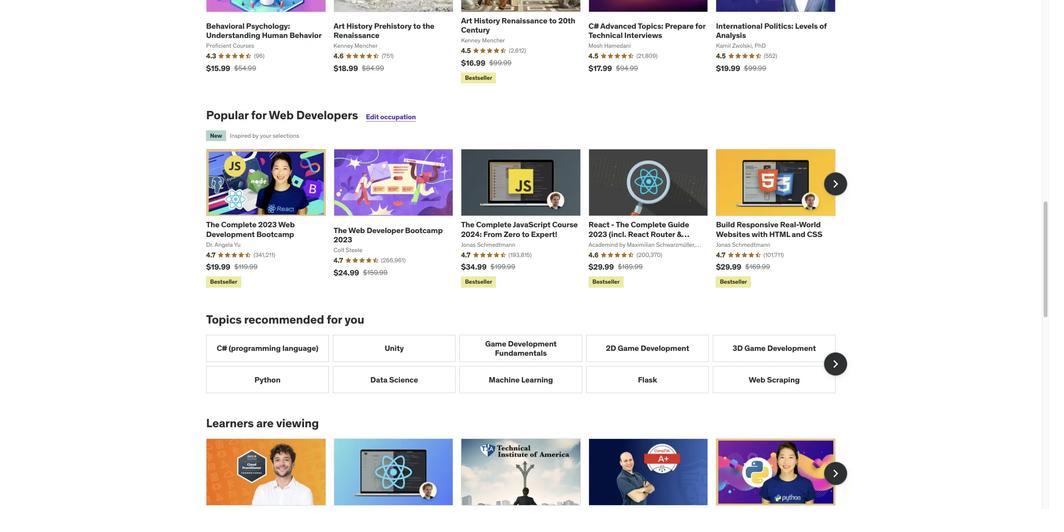 Task type: locate. For each thing, give the bounding box(es) containing it.
the inside react - the complete guide 2023 (incl. react router & redux)
[[616, 220, 629, 230]]

popular for web developers
[[206, 108, 358, 123]]

1 horizontal spatial c#
[[589, 21, 599, 31]]

next image for build responsive real-world websites with html and css
[[828, 177, 844, 192]]

0 horizontal spatial complete
[[221, 220, 257, 230]]

levels
[[796, 21, 818, 31]]

real-
[[781, 220, 799, 230]]

bootcamp inside the web developer bootcamp 2023
[[405, 226, 443, 235]]

to inside the art history renaissance to 20th century
[[549, 15, 557, 25]]

to for 20th
[[549, 15, 557, 25]]

1 carousel element from the top
[[206, 149, 848, 290]]

complete for from
[[476, 220, 512, 230]]

to inside art history prehistory to the renaissance
[[413, 21, 421, 31]]

1 vertical spatial c#
[[217, 344, 227, 354]]

edit occupation button
[[366, 113, 416, 121]]

carousel element containing the complete 2023 web development bootcamp
[[206, 149, 848, 290]]

0 vertical spatial carousel element
[[206, 149, 848, 290]]

1 vertical spatial renaissance
[[334, 30, 380, 40]]

web
[[269, 108, 294, 123], [278, 220, 295, 230], [349, 226, 365, 235], [749, 375, 766, 385]]

guide
[[668, 220, 690, 230]]

art right behavior
[[334, 21, 345, 31]]

game right 3d
[[745, 344, 766, 354]]

history
[[474, 15, 500, 25], [347, 21, 373, 31]]

2 complete from the left
[[476, 220, 512, 230]]

0 vertical spatial next image
[[828, 177, 844, 192]]

carousel element containing game development fundamentals
[[206, 335, 848, 394]]

game right 2d
[[618, 344, 639, 354]]

0 vertical spatial c#
[[589, 21, 599, 31]]

0 horizontal spatial renaissance
[[334, 30, 380, 40]]

to for the
[[413, 21, 421, 31]]

history inside art history prehistory to the renaissance
[[347, 21, 373, 31]]

to left 20th
[[549, 15, 557, 25]]

0 horizontal spatial react
[[589, 220, 610, 230]]

carousel element
[[206, 149, 848, 290], [206, 335, 848, 394], [206, 439, 848, 510]]

1 horizontal spatial renaissance
[[502, 15, 548, 25]]

0 horizontal spatial history
[[347, 21, 373, 31]]

1 horizontal spatial game
[[618, 344, 639, 354]]

1 horizontal spatial to
[[522, 229, 530, 239]]

art inside art history prehistory to the renaissance
[[334, 21, 345, 31]]

(programming
[[229, 344, 281, 354]]

react right (incl.
[[628, 229, 649, 239]]

0 horizontal spatial for
[[251, 108, 267, 123]]

flask link
[[586, 367, 709, 394]]

c# inside c# advanced topics: prepare for technical interviews
[[589, 21, 599, 31]]

2d
[[606, 344, 616, 354]]

prepare
[[665, 21, 694, 31]]

c# for c# advanced topics: prepare for technical interviews
[[589, 21, 599, 31]]

3 carousel element from the top
[[206, 439, 848, 510]]

2d game development
[[606, 344, 690, 354]]

advanced
[[601, 21, 637, 31]]

the inside the web developer bootcamp 2023
[[334, 226, 347, 235]]

to right zero
[[522, 229, 530, 239]]

20th
[[559, 15, 576, 25]]

your
[[260, 132, 271, 139]]

history inside the art history renaissance to 20th century
[[474, 15, 500, 25]]

2 vertical spatial carousel element
[[206, 439, 848, 510]]

0 vertical spatial renaissance
[[502, 15, 548, 25]]

by
[[253, 132, 259, 139]]

0 horizontal spatial bootcamp
[[257, 229, 294, 239]]

1 vertical spatial for
[[251, 108, 267, 123]]

art for renaissance
[[334, 21, 345, 31]]

build responsive real-world websites with html and css
[[716, 220, 823, 239]]

1 complete from the left
[[221, 220, 257, 230]]

1 vertical spatial next image
[[828, 357, 844, 372]]

carousel element for learners are viewing
[[206, 439, 848, 510]]

for
[[696, 21, 706, 31], [251, 108, 267, 123], [327, 312, 342, 327]]

websites
[[716, 229, 750, 239]]

react left -
[[589, 220, 610, 230]]

0 horizontal spatial game
[[485, 339, 507, 349]]

2023
[[258, 220, 277, 230], [589, 229, 607, 239], [334, 235, 352, 245]]

0 horizontal spatial art
[[334, 21, 345, 31]]

build
[[716, 220, 735, 230]]

web inside the complete 2023 web development bootcamp
[[278, 220, 295, 230]]

for right prepare
[[696, 21, 706, 31]]

developer
[[367, 226, 404, 235]]

&
[[677, 229, 682, 239]]

to
[[549, 15, 557, 25], [413, 21, 421, 31], [522, 229, 530, 239]]

1 horizontal spatial complete
[[476, 220, 512, 230]]

0 vertical spatial for
[[696, 21, 706, 31]]

development
[[206, 229, 255, 239], [508, 339, 557, 349], [641, 344, 690, 354], [768, 344, 816, 354]]

1 horizontal spatial 2023
[[334, 235, 352, 245]]

game up the machine
[[485, 339, 507, 349]]

the inside the complete javascript course 2024: from zero to expert!
[[461, 220, 475, 230]]

3d game development
[[733, 344, 816, 354]]

popular
[[206, 108, 249, 123]]

2 carousel element from the top
[[206, 335, 848, 394]]

edit
[[366, 113, 379, 121]]

redux)
[[589, 239, 614, 249]]

0 horizontal spatial 2023
[[258, 220, 277, 230]]

2 horizontal spatial complete
[[631, 220, 667, 230]]

expert!
[[531, 229, 558, 239]]

c# (programming language)
[[217, 344, 319, 354]]

1 vertical spatial carousel element
[[206, 335, 848, 394]]

for up "by" at left
[[251, 108, 267, 123]]

2 horizontal spatial game
[[745, 344, 766, 354]]

art inside the art history renaissance to 20th century
[[461, 15, 472, 25]]

css
[[807, 229, 823, 239]]

2023 inside the web developer bootcamp 2023
[[334, 235, 352, 245]]

topics recommended for you
[[206, 312, 364, 327]]

development inside the complete 2023 web development bootcamp
[[206, 229, 255, 239]]

for left the you
[[327, 312, 342, 327]]

art right the
[[461, 15, 472, 25]]

complete inside the complete javascript course 2024: from zero to expert!
[[476, 220, 512, 230]]

2 next image from the top
[[828, 357, 844, 372]]

1 horizontal spatial for
[[327, 312, 342, 327]]

politics:
[[765, 21, 794, 31]]

0 horizontal spatial c#
[[217, 344, 227, 354]]

the inside the complete 2023 web development bootcamp
[[206, 220, 220, 230]]

1 next image from the top
[[828, 177, 844, 192]]

recommended
[[244, 312, 324, 327]]

complete inside react - the complete guide 2023 (incl. react router & redux)
[[631, 220, 667, 230]]

complete inside the complete 2023 web development bootcamp
[[221, 220, 257, 230]]

2023 inside the complete 2023 web development bootcamp
[[258, 220, 277, 230]]

the complete javascript course 2024: from zero to expert! link
[[461, 220, 578, 239]]

3 complete from the left
[[631, 220, 667, 230]]

react
[[589, 220, 610, 230], [628, 229, 649, 239]]

course
[[552, 220, 578, 230]]

human
[[262, 30, 288, 40]]

2 vertical spatial for
[[327, 312, 342, 327]]

scraping
[[767, 375, 800, 385]]

behavioral psychology: understanding human behavior link
[[206, 21, 322, 40]]

history for renaissance
[[347, 21, 373, 31]]

c# down topics
[[217, 344, 227, 354]]

to left the
[[413, 21, 421, 31]]

1 horizontal spatial art
[[461, 15, 472, 25]]

2 horizontal spatial 2023
[[589, 229, 607, 239]]

are
[[256, 416, 274, 432]]

new
[[210, 132, 222, 139]]

the for the complete javascript course 2024: from zero to expert!
[[461, 220, 475, 230]]

science
[[389, 375, 418, 385]]

behavioral psychology: understanding human behavior
[[206, 21, 322, 40]]

the complete javascript course 2024: from zero to expert!
[[461, 220, 578, 239]]

1 horizontal spatial bootcamp
[[405, 226, 443, 235]]

game inside 3d game development link
[[745, 344, 766, 354]]

unity link
[[333, 335, 456, 363]]

developers
[[296, 108, 358, 123]]

c# left the "advanced"
[[589, 21, 599, 31]]

carousel element for topics recommended for you
[[206, 335, 848, 394]]

web scraping link
[[713, 367, 836, 394]]

2 horizontal spatial for
[[696, 21, 706, 31]]

0 horizontal spatial to
[[413, 21, 421, 31]]

the
[[206, 220, 220, 230], [461, 220, 475, 230], [616, 220, 629, 230], [334, 226, 347, 235]]

2 horizontal spatial to
[[549, 15, 557, 25]]

next image
[[828, 177, 844, 192], [828, 357, 844, 372]]

c# (programming language) link
[[206, 335, 329, 363]]

international politics: levels of analysis link
[[716, 21, 827, 40]]

game inside 2d game development link
[[618, 344, 639, 354]]

c# for c# (programming language)
[[217, 344, 227, 354]]

1 horizontal spatial history
[[474, 15, 500, 25]]

game
[[485, 339, 507, 349], [618, 344, 639, 354], [745, 344, 766, 354]]

data
[[371, 375, 388, 385]]



Task type: vqa. For each thing, say whether or not it's contained in the screenshot.
20th
yes



Task type: describe. For each thing, give the bounding box(es) containing it.
javascript
[[513, 220, 551, 230]]

the web developer bootcamp 2023
[[334, 226, 443, 245]]

python
[[255, 375, 281, 385]]

art history renaissance to 20th century
[[461, 15, 576, 35]]

the complete 2023 web development bootcamp link
[[206, 220, 295, 239]]

of
[[820, 21, 827, 31]]

unity
[[385, 344, 404, 354]]

2023 inside react - the complete guide 2023 (incl. react router & redux)
[[589, 229, 607, 239]]

c# advanced topics: prepare for technical interviews
[[589, 21, 706, 40]]

(incl.
[[609, 229, 627, 239]]

react - the complete guide 2023 (incl. react router & redux) link
[[589, 220, 690, 249]]

flask
[[638, 375, 657, 385]]

history for century
[[474, 15, 500, 25]]

viewing
[[276, 416, 319, 432]]

the
[[423, 21, 435, 31]]

data science
[[371, 375, 418, 385]]

international
[[716, 21, 763, 31]]

art history prehistory to the renaissance
[[334, 21, 435, 40]]

topics
[[206, 312, 242, 327]]

development inside game development fundamentals
[[508, 339, 557, 349]]

renaissance inside the art history renaissance to 20th century
[[502, 15, 548, 25]]

bootcamp inside the complete 2023 web development bootcamp
[[257, 229, 294, 239]]

-
[[612, 220, 615, 230]]

game for 2d game development
[[618, 344, 639, 354]]

3d
[[733, 344, 743, 354]]

from
[[484, 229, 502, 239]]

zero
[[504, 229, 520, 239]]

c# advanced topics: prepare for technical interviews link
[[589, 21, 706, 40]]

2024:
[[461, 229, 482, 239]]

1 horizontal spatial react
[[628, 229, 649, 239]]

technical
[[589, 30, 623, 40]]

game development fundamentals link
[[460, 335, 583, 363]]

complete for bootcamp
[[221, 220, 257, 230]]

behavioral
[[206, 21, 245, 31]]

century
[[461, 25, 490, 35]]

to inside the complete javascript course 2024: from zero to expert!
[[522, 229, 530, 239]]

web scraping
[[749, 375, 800, 385]]

renaissance inside art history prehistory to the renaissance
[[334, 30, 380, 40]]

the for the web developer bootcamp 2023
[[334, 226, 347, 235]]

learners
[[206, 416, 254, 432]]

data science link
[[333, 367, 456, 394]]

web inside the web developer bootcamp 2023
[[349, 226, 365, 235]]

you
[[345, 312, 364, 327]]

react - the complete guide 2023 (incl. react router & redux)
[[589, 220, 690, 249]]

international politics: levels of analysis
[[716, 21, 827, 40]]

language)
[[282, 344, 319, 354]]

fundamentals
[[495, 348, 547, 358]]

occupation
[[380, 113, 416, 121]]

for inside c# advanced topics: prepare for technical interviews
[[696, 21, 706, 31]]

game development fundamentals
[[485, 339, 557, 358]]

with
[[752, 229, 768, 239]]

understanding
[[206, 30, 260, 40]]

art for century
[[461, 15, 472, 25]]

responsive
[[737, 220, 779, 230]]

psychology:
[[246, 21, 290, 31]]

prehistory
[[374, 21, 412, 31]]

game inside game development fundamentals
[[485, 339, 507, 349]]

interviews
[[625, 30, 663, 40]]

machine learning link
[[460, 367, 583, 394]]

build responsive real-world websites with html and css link
[[716, 220, 823, 239]]

next image
[[828, 467, 844, 482]]

learning
[[522, 375, 553, 385]]

and
[[792, 229, 806, 239]]

art history renaissance to 20th century link
[[461, 15, 576, 35]]

html
[[770, 229, 791, 239]]

3d game development link
[[713, 335, 836, 363]]

world
[[799, 220, 821, 230]]

next image for game development fundamentals
[[828, 357, 844, 372]]

inspired
[[230, 132, 251, 139]]

the web developer bootcamp 2023 link
[[334, 226, 443, 245]]

art history prehistory to the renaissance link
[[334, 21, 435, 40]]

topics:
[[638, 21, 664, 31]]

the for the complete 2023 web development bootcamp
[[206, 220, 220, 230]]

the complete 2023 web development bootcamp
[[206, 220, 295, 239]]

router
[[651, 229, 676, 239]]

behavior
[[290, 30, 322, 40]]

inspired by your selections
[[230, 132, 299, 139]]

game for 3d game development
[[745, 344, 766, 354]]

python link
[[206, 367, 329, 394]]

selections
[[273, 132, 299, 139]]

learners are viewing
[[206, 416, 319, 432]]

machine
[[489, 375, 520, 385]]

edit occupation
[[366, 113, 416, 121]]

machine learning
[[489, 375, 553, 385]]



